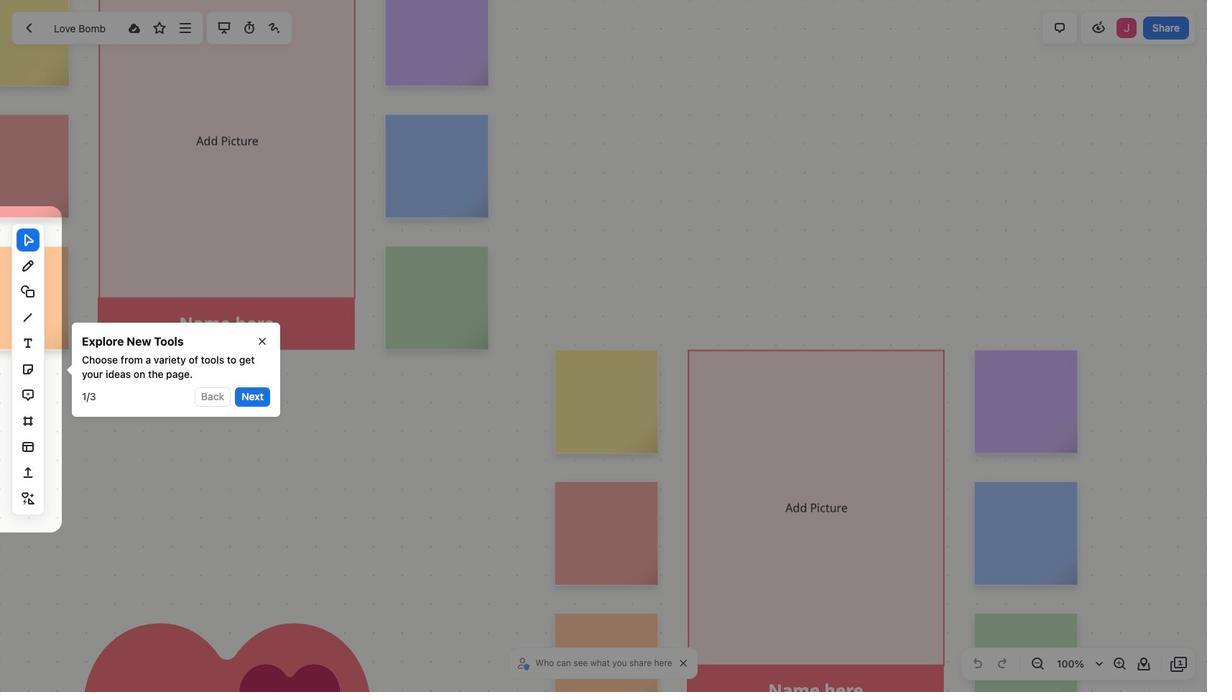 Task type: locate. For each thing, give the bounding box(es) containing it.
more options image
[[176, 19, 194, 37]]

choose from a variety of tools to get your ideas on the page. element
[[82, 353, 270, 382]]

tooltip
[[62, 323, 280, 417]]

Document name text field
[[43, 17, 121, 40]]

1 horizontal spatial close image
[[681, 660, 688, 667]]

list item
[[1116, 17, 1139, 40]]

0 vertical spatial close image
[[259, 338, 266, 345]]

0 horizontal spatial close image
[[259, 338, 266, 345]]

close image
[[259, 338, 266, 345], [681, 660, 688, 667]]

laser image
[[266, 19, 283, 37]]

1 vertical spatial close image
[[681, 660, 688, 667]]

timer image
[[241, 19, 258, 37]]

dashboard image
[[21, 19, 38, 37]]

list
[[1116, 17, 1139, 40]]



Task type: vqa. For each thing, say whether or not it's contained in the screenshot.
list item at the right top of the page
yes



Task type: describe. For each thing, give the bounding box(es) containing it.
pages image
[[1171, 656, 1188, 673]]

explore new tools element
[[82, 333, 184, 350]]

star this whiteboard image
[[151, 19, 168, 37]]

comment panel image
[[1052, 19, 1069, 37]]

zoom out image
[[1029, 656, 1047, 673]]

presentation image
[[215, 19, 233, 37]]

zoom in image
[[1111, 656, 1129, 673]]



